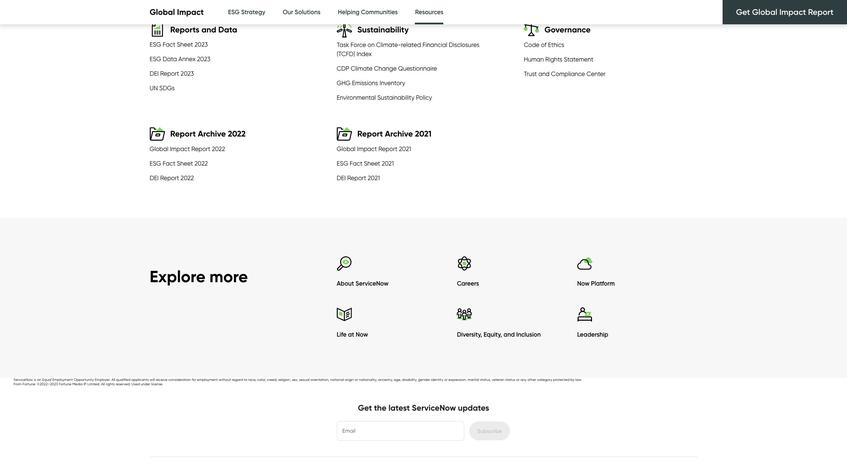 Task type: vqa. For each thing, say whether or not it's contained in the screenshot.
THE 'PRODUCTS'
no



Task type: describe. For each thing, give the bounding box(es) containing it.
center
[[587, 70, 606, 77]]

dei report 2022 link
[[150, 174, 194, 183]]

3 or from the left
[[517, 378, 520, 383]]

1 vertical spatial sustainability
[[378, 94, 415, 101]]

task force on climate-related financial disclosures (tcfd) index link
[[337, 41, 480, 59]]

human rights statement
[[524, 56, 594, 63]]

fortune.
[[23, 383, 36, 387]]

fortune
[[59, 383, 71, 387]]

leadership icon image
[[578, 307, 593, 323]]

is
[[34, 378, 36, 383]]

applicants
[[131, 378, 149, 383]]

equal
[[42, 378, 52, 383]]

2 vertical spatial and
[[504, 332, 515, 339]]

our solutions
[[283, 8, 321, 16]]

sexual
[[299, 378, 310, 383]]

to
[[244, 378, 248, 383]]

sheet for report archive 2021
[[364, 160, 381, 167]]

esg fact sheet 2022 link
[[150, 160, 208, 169]]

magnifying glass icon image
[[337, 256, 352, 271]]

get for get the latest servicenow updates
[[358, 404, 372, 413]]

annex
[[179, 55, 196, 62]]

dei for reports and data
[[150, 70, 159, 77]]

global impact report 2021 link
[[337, 145, 411, 154]]

of
[[542, 41, 547, 48]]

governance image
[[524, 22, 540, 37]]

cdp
[[337, 65, 350, 72]]

an
[[37, 378, 41, 383]]

sustainability image
[[337, 22, 352, 37]]

impact for global impact report 2021
[[357, 145, 377, 152]]

statement
[[565, 56, 594, 63]]

for
[[192, 378, 196, 383]]

code of ethics
[[524, 41, 565, 48]]

un
[[150, 84, 158, 92]]

esg data annex 2023
[[150, 55, 211, 62]]

diversity, equity, and inclusion
[[457, 332, 541, 339]]

human
[[524, 56, 544, 63]]

servicenow inside the servicenow is an equal employment opportunity employer. all qualified applicants will receive consideration for employment without regard to race, color, creed, religion, sex, sexual orientation, national origin or nationality, ancestry, age, disability, gender identity or expression, marital status, veteran status or any other category protected by law. from fortune. ©2022–2023 fortune media ip limited. all rights reserved. used under license.
[[14, 378, 33, 383]]

any
[[521, 378, 527, 383]]

dei for report archive 2021
[[337, 174, 346, 182]]

1 vertical spatial data
[[163, 55, 177, 62]]

esg fact sheet 2021 link
[[337, 160, 394, 169]]

trust and compliance center link
[[524, 70, 606, 79]]

reserved.
[[116, 383, 131, 387]]

esg strategy link
[[228, 0, 266, 25]]

media
[[72, 383, 83, 387]]

national
[[331, 378, 344, 383]]

0 vertical spatial sustainability
[[358, 25, 409, 35]]

report archive 2022
[[170, 129, 246, 139]]

reports and data
[[170, 25, 237, 34]]

report archive 2022 image
[[150, 126, 165, 142]]

cdp climate change questionnaire
[[337, 65, 437, 72]]

servicenow inside "link"
[[356, 280, 389, 288]]

resources link
[[416, 0, 444, 26]]

race,
[[248, 378, 257, 383]]

category
[[538, 378, 553, 383]]

and for trust
[[539, 70, 550, 77]]

esg fact sheet 2023 link
[[150, 41, 208, 50]]

ancestry,
[[378, 378, 393, 383]]

trust and compliance center
[[524, 70, 606, 77]]

get global impact report
[[737, 7, 834, 17]]

fact for report archive 2021
[[350, 160, 363, 167]]

more
[[210, 267, 248, 287]]

global impact
[[150, 7, 204, 17]]

environmental sustainability policy link
[[337, 94, 432, 103]]

law.
[[576, 378, 582, 383]]

ghg emissions inventory link
[[337, 79, 406, 88]]

strategy
[[241, 8, 266, 16]]

identity
[[431, 378, 444, 383]]

employer.
[[95, 378, 111, 383]]

sex,
[[292, 378, 298, 383]]

resources
[[416, 8, 444, 16]]

platform
[[592, 280, 615, 288]]

ethics
[[549, 41, 565, 48]]

0 horizontal spatial all
[[101, 383, 105, 387]]

the
[[374, 404, 387, 413]]

financial
[[423, 41, 448, 48]]

2 vertical spatial 2023
[[181, 70, 194, 77]]

orientation,
[[311, 378, 330, 383]]

index
[[357, 50, 372, 57]]

climate
[[351, 65, 373, 72]]

force
[[351, 41, 366, 48]]

sheet for report archive 2022
[[177, 160, 193, 167]]

sheet up the annex
[[177, 41, 193, 48]]

now platform
[[578, 280, 615, 288]]

2 vertical spatial servicenow
[[412, 404, 456, 413]]

ghg
[[337, 79, 351, 86]]

life at now link
[[337, 307, 457, 343]]

global impact report 2021
[[337, 145, 411, 152]]

at
[[348, 332, 355, 339]]

used
[[132, 383, 140, 387]]

age,
[[394, 378, 402, 383]]

esg for reports and data
[[150, 55, 161, 62]]

license.
[[151, 383, 163, 387]]

communities
[[361, 8, 398, 16]]



Task type: locate. For each thing, give the bounding box(es) containing it.
life
[[337, 332, 347, 339]]

1 vertical spatial now
[[356, 332, 368, 339]]

esg for report archive 2021
[[337, 160, 349, 167]]

impact for global impact
[[177, 7, 204, 17]]

2 horizontal spatial and
[[539, 70, 550, 77]]

1 vertical spatial servicenow
[[14, 378, 33, 383]]

life at now
[[337, 332, 368, 339]]

or right 'origin' at the left of page
[[355, 378, 358, 383]]

or left any
[[517, 378, 520, 383]]

esg left strategy
[[228, 8, 240, 16]]

0 vertical spatial data
[[219, 25, 237, 34]]

all left rights
[[101, 383, 105, 387]]

or right identity
[[445, 378, 448, 383]]

compliance
[[552, 70, 586, 77]]

global inside get global impact report link
[[753, 7, 778, 17]]

task
[[337, 41, 349, 48]]

esg inside esg fact sheet 2023 link
[[150, 41, 161, 48]]

0 vertical spatial get
[[737, 7, 751, 17]]

esg strategy
[[228, 8, 266, 16]]

religion,
[[279, 378, 291, 383]]

1 vertical spatial get
[[358, 404, 372, 413]]

get the latest servicenow updates
[[358, 404, 490, 413]]

esg fact sheet 2023
[[150, 41, 208, 48]]

questionnaire
[[399, 65, 437, 72]]

marital
[[468, 378, 480, 383]]

task force on climate-related financial disclosures (tcfd) index
[[337, 41, 480, 57]]

get for get global impact report
[[737, 7, 751, 17]]

fact up dei report 2022
[[163, 160, 175, 167]]

all
[[112, 378, 115, 383], [101, 383, 105, 387]]

0 vertical spatial and
[[202, 25, 216, 34]]

global inside global impact report 2022 link
[[150, 145, 169, 152]]

1 archive from the left
[[198, 129, 226, 139]]

1 horizontal spatial and
[[504, 332, 515, 339]]

dei report 2022
[[150, 174, 194, 182]]

reports and data image
[[150, 22, 165, 37]]

limited.
[[87, 383, 100, 387]]

esg down reports and data icon
[[150, 41, 161, 48]]

and for reports
[[202, 25, 216, 34]]

sustainability down inventory
[[378, 94, 415, 101]]

now platform link
[[578, 256, 698, 291]]

and inside "link"
[[539, 70, 550, 77]]

esg for report archive 2022
[[150, 160, 161, 167]]

2023
[[195, 41, 208, 48], [197, 55, 211, 62], [181, 70, 194, 77]]

report archive 2021 image
[[337, 126, 352, 142]]

esg inside esg strategy link
[[228, 8, 240, 16]]

rights
[[106, 383, 115, 387]]

now platform icon image
[[578, 256, 593, 271]]

data up dei report 2023
[[163, 55, 177, 62]]

2 or from the left
[[445, 378, 448, 383]]

esg inside esg fact sheet 2022 link
[[150, 160, 161, 167]]

Email text field
[[337, 422, 464, 441]]

0 vertical spatial 2023
[[195, 41, 208, 48]]

0 vertical spatial servicenow
[[356, 280, 389, 288]]

esg inside the esg fact sheet 2021 link
[[337, 160, 349, 167]]

2023 right the annex
[[197, 55, 211, 62]]

esg up dei report 2021 on the left top
[[337, 160, 349, 167]]

servicenow left the is
[[14, 378, 33, 383]]

all left qualified
[[112, 378, 115, 383]]

0 horizontal spatial servicenow
[[14, 378, 33, 383]]

1 horizontal spatial servicenow
[[356, 280, 389, 288]]

sheet
[[177, 41, 193, 48], [177, 160, 193, 167], [364, 160, 381, 167]]

veteran
[[492, 378, 505, 383]]

archive for 2022
[[198, 129, 226, 139]]

career opportunities icon image
[[457, 256, 473, 271]]

qualified
[[116, 378, 131, 383]]

helping
[[338, 8, 360, 16]]

latest
[[389, 404, 410, 413]]

dei down the esg fact sheet 2021 link at the top
[[337, 174, 346, 182]]

now right at
[[356, 332, 368, 339]]

will
[[150, 378, 155, 383]]

2023 down reports and data
[[195, 41, 208, 48]]

about
[[337, 280, 354, 288]]

global inside "global impact report 2021" link
[[337, 145, 356, 152]]

1 horizontal spatial now
[[578, 280, 590, 288]]

global for global impact
[[150, 7, 175, 17]]

cdp climate change questionnaire link
[[337, 65, 437, 74]]

three people standing together icon image
[[457, 307, 473, 323]]

and right "equity,"
[[504, 332, 515, 339]]

0 horizontal spatial or
[[355, 378, 358, 383]]

about servicenow link
[[337, 256, 457, 291]]

esg fact sheet 2021
[[337, 160, 394, 167]]

human rights statement link
[[524, 56, 594, 64]]

our
[[283, 8, 293, 16]]

sheet down "global impact report 2021" link
[[364, 160, 381, 167]]

1 horizontal spatial data
[[219, 25, 237, 34]]

climate-
[[377, 41, 401, 48]]

2 horizontal spatial servicenow
[[412, 404, 456, 413]]

esg
[[228, 8, 240, 16], [150, 41, 161, 48], [150, 55, 161, 62], [150, 160, 161, 167], [337, 160, 349, 167]]

archive
[[198, 129, 226, 139], [385, 129, 413, 139]]

un sdgs
[[150, 84, 175, 92]]

1 horizontal spatial or
[[445, 378, 448, 383]]

0 horizontal spatial data
[[163, 55, 177, 62]]

0 horizontal spatial now
[[356, 332, 368, 339]]

fact up esg data annex 2023
[[163, 41, 175, 48]]

dei up un
[[150, 70, 159, 77]]

0 horizontal spatial and
[[202, 25, 216, 34]]

equity,
[[484, 332, 503, 339]]

esg inside esg data annex 2023 link
[[150, 55, 161, 62]]

global
[[753, 7, 778, 17], [150, 7, 175, 17], [150, 145, 169, 152], [337, 145, 356, 152]]

sustainability up climate- at the top left of page
[[358, 25, 409, 35]]

emissions
[[352, 79, 378, 86]]

fact up dei report 2021 on the left top
[[350, 160, 363, 167]]

2 archive from the left
[[385, 129, 413, 139]]

1 horizontal spatial get
[[737, 7, 751, 17]]

archive up global impact report 2022
[[198, 129, 226, 139]]

2023 for esg fact sheet 2023
[[195, 41, 208, 48]]

1 vertical spatial 2023
[[197, 55, 211, 62]]

un sdgs link
[[150, 84, 175, 93]]

0 vertical spatial now
[[578, 280, 590, 288]]

©2022–2023
[[37, 383, 58, 387]]

2023 down the annex
[[181, 70, 194, 77]]

employment
[[197, 378, 218, 383]]

code of ethics link
[[524, 41, 565, 50]]

1 horizontal spatial all
[[112, 378, 115, 383]]

environmental
[[337, 94, 376, 101]]

now left platform
[[578, 280, 590, 288]]

dei down esg fact sheet 2022 link
[[150, 174, 159, 182]]

regard
[[232, 378, 243, 383]]

inclusion
[[517, 332, 541, 339]]

dei report 2021 link
[[337, 174, 380, 183]]

origin
[[345, 378, 354, 383]]

opportunity
[[74, 378, 94, 383]]

and
[[202, 25, 216, 34], [539, 70, 550, 77], [504, 332, 515, 339]]

get global impact report link
[[723, 0, 848, 24]]

fact for report archive 2022
[[163, 160, 175, 167]]

archive for 2021
[[385, 129, 413, 139]]

servicenow blog icon image
[[337, 307, 352, 323]]

archive up global impact report 2021
[[385, 129, 413, 139]]

esg up dei report 2022
[[150, 160, 161, 167]]

fact
[[163, 41, 175, 48], [163, 160, 175, 167], [350, 160, 363, 167]]

by
[[571, 378, 575, 383]]

report archive 2021
[[358, 129, 432, 139]]

1 vertical spatial and
[[539, 70, 550, 77]]

consideration
[[169, 378, 191, 383]]

employment
[[52, 378, 73, 383]]

global for global impact report 2022
[[150, 145, 169, 152]]

dei report 2023
[[150, 70, 194, 77]]

0 horizontal spatial archive
[[198, 129, 226, 139]]

impact for global impact report 2022
[[170, 145, 190, 152]]

diversity, equity, and inclusion link
[[457, 307, 578, 343]]

servicenow down identity
[[412, 404, 456, 413]]

report
[[809, 7, 834, 17], [160, 70, 179, 77], [170, 129, 196, 139], [358, 129, 383, 139], [192, 145, 210, 152], [379, 145, 398, 152], [160, 174, 179, 182], [348, 174, 367, 182]]

esg fact sheet 2022
[[150, 160, 208, 167]]

and right trust
[[539, 70, 550, 77]]

2 horizontal spatial or
[[517, 378, 520, 383]]

0 horizontal spatial get
[[358, 404, 372, 413]]

1 or from the left
[[355, 378, 358, 383]]

global impact report 2022 link
[[150, 145, 225, 154]]

gender
[[419, 378, 430, 383]]

updates
[[458, 404, 490, 413]]

disclosures
[[449, 41, 480, 48]]

(tcfd)
[[337, 50, 355, 57]]

dei for report archive 2022
[[150, 174, 159, 182]]

other
[[528, 378, 537, 383]]

on
[[368, 41, 375, 48]]

explore
[[150, 267, 206, 287]]

protected
[[554, 378, 570, 383]]

inventory
[[380, 79, 406, 86]]

sheet down global impact report 2022 link
[[177, 160, 193, 167]]

and right reports
[[202, 25, 216, 34]]

from
[[14, 383, 22, 387]]

governance
[[545, 25, 591, 35]]

1 horizontal spatial archive
[[385, 129, 413, 139]]

esg up dei report 2023
[[150, 55, 161, 62]]

dei report 2023 link
[[150, 70, 194, 79]]

2023 for esg data annex 2023
[[197, 55, 211, 62]]

servicenow right about
[[356, 280, 389, 288]]

global for global impact report 2021
[[337, 145, 356, 152]]

careers link
[[457, 256, 578, 291]]

color,
[[257, 378, 266, 383]]

our solutions link
[[283, 0, 321, 25]]

data down the esg strategy
[[219, 25, 237, 34]]



